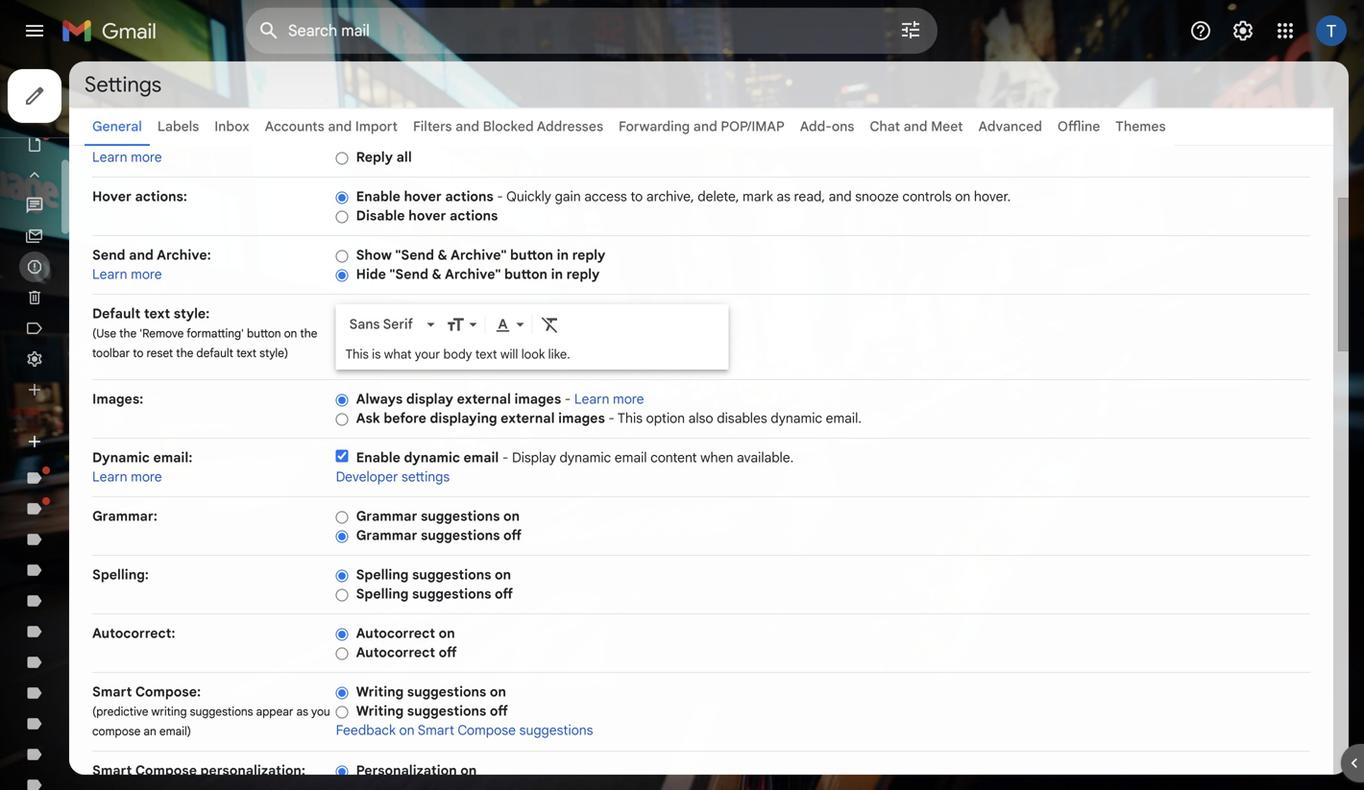 Task type: vqa. For each thing, say whether or not it's contained in the screenshot.
Writing related to Writing suggestions off
yes



Task type: locate. For each thing, give the bounding box(es) containing it.
labels left inbox
[[157, 118, 199, 135]]

0 horizontal spatial email
[[464, 450, 499, 466]]

and right the chat
[[904, 118, 928, 135]]

search mail image
[[252, 13, 286, 48]]

writing
[[151, 705, 187, 720]]

0 horizontal spatial dynamic
[[404, 450, 460, 466]]

1 vertical spatial images
[[558, 410, 605, 427]]

autocorrect
[[356, 625, 435, 642], [356, 645, 435, 661]]

button down show "send & archive" button in reply
[[504, 266, 548, 283]]

1 vertical spatial autocorrect
[[356, 645, 435, 661]]

actions for enable
[[445, 188, 494, 205]]

learn down general
[[92, 149, 127, 166]]

"send right "show"
[[395, 247, 434, 264]]

in down gain
[[557, 247, 569, 264]]

when
[[701, 450, 733, 466]]

dynamic down ask before displaying external images - this option also disables dynamic email.
[[560, 450, 611, 466]]

0 horizontal spatial to
[[133, 346, 144, 361]]

more down archive: at the top
[[131, 266, 162, 283]]

sans serif
[[349, 316, 413, 333]]

writing right the writing suggestions on 'radio'
[[356, 684, 404, 701]]

on up style)
[[284, 327, 297, 341]]

show "send & archive" button in reply
[[356, 247, 606, 264]]

dynamic
[[771, 410, 822, 427], [404, 450, 460, 466], [560, 450, 611, 466]]

1 horizontal spatial labels
[[157, 118, 199, 135]]

toolbar
[[92, 346, 130, 361]]

1 vertical spatial writing
[[356, 703, 404, 720]]

settings
[[85, 71, 162, 98]]

autocorrect for autocorrect off
[[356, 645, 435, 661]]

1 vertical spatial enable
[[356, 450, 401, 466]]

compose up general link
[[61, 87, 121, 104]]

Enable hover actions radio
[[336, 191, 348, 205]]

autocorrect down autocorrect on
[[356, 645, 435, 661]]

hover right disable
[[408, 208, 446, 224]]

1 enable from the top
[[356, 188, 401, 205]]

0 horizontal spatial this
[[345, 347, 369, 362]]

gain
[[555, 188, 581, 205]]

1 horizontal spatial compose
[[135, 763, 197, 780]]

suggestions
[[421, 508, 500, 525], [421, 527, 500, 544], [412, 567, 491, 584], [412, 586, 491, 603], [407, 684, 486, 701], [407, 703, 486, 720], [190, 705, 253, 720], [519, 722, 593, 739]]

to left 'reset'
[[133, 346, 144, 361]]

display
[[512, 450, 556, 466]]

1 grammar from the top
[[356, 508, 417, 525]]

1 vertical spatial "send
[[390, 266, 428, 283]]

spelling right spelling suggestions on radio
[[356, 567, 409, 584]]

the right 'reset'
[[176, 346, 193, 361]]

body
[[443, 347, 472, 362]]

0 vertical spatial archive"
[[451, 247, 507, 264]]

1 vertical spatial grammar
[[356, 527, 417, 544]]

off up feedback on smart compose suggestions
[[490, 703, 508, 720]]

suggestions for grammar suggestions off
[[421, 527, 500, 544]]

and right the 'send'
[[129, 247, 154, 264]]

smart compose personalization:
[[92, 763, 306, 780]]

reply for show "send & archive" button in reply
[[572, 247, 606, 264]]

archive" for show
[[451, 247, 507, 264]]

images down "look"
[[514, 391, 561, 408]]

1 vertical spatial reply
[[566, 266, 600, 283]]

2 vertical spatial button
[[247, 327, 281, 341]]

on left hover.
[[955, 188, 971, 205]]

this
[[345, 347, 369, 362], [618, 410, 643, 427]]

0 vertical spatial labels
[[157, 118, 199, 135]]

learn inside dynamic email: learn more
[[92, 469, 127, 486]]

addresses
[[537, 118, 603, 135]]

"send right hide
[[390, 266, 428, 283]]

- left the display
[[502, 450, 509, 466]]

less
[[61, 166, 90, 183]]

0 horizontal spatial as
[[296, 705, 308, 720]]

less button
[[0, 159, 231, 190]]

labels down create at the left of the page
[[25, 432, 73, 452]]

reply
[[572, 247, 606, 264], [566, 266, 600, 283]]

0 vertical spatial hover
[[404, 188, 442, 205]]

dynamic left email.
[[771, 410, 822, 427]]

look
[[521, 347, 545, 362]]

content
[[651, 450, 697, 466]]

developer
[[336, 469, 398, 486]]

import
[[355, 118, 398, 135]]

smart down writing suggestions off
[[418, 722, 454, 739]]

1 vertical spatial as
[[296, 705, 308, 720]]

and for meet
[[904, 118, 928, 135]]

controls
[[903, 188, 952, 205]]

0 vertical spatial smart
[[92, 684, 132, 701]]

more down "dynamic"
[[131, 469, 162, 486]]

0 vertical spatial reply
[[572, 247, 606, 264]]

0 vertical spatial this
[[345, 347, 369, 362]]

2 horizontal spatial the
[[300, 327, 317, 341]]

settings
[[402, 469, 450, 486]]

text left will
[[475, 347, 497, 362]]

0 vertical spatial actions
[[445, 188, 494, 205]]

manage labels
[[61, 351, 150, 368]]

and for pop/imap
[[693, 118, 717, 135]]

actions up show "send & archive" button in reply
[[450, 208, 498, 224]]

sans serif option
[[345, 315, 423, 334]]

2 grammar from the top
[[356, 527, 417, 544]]

grammar right grammar suggestions off option
[[356, 527, 417, 544]]

1 horizontal spatial text
[[236, 346, 257, 361]]

Grammar suggestions on radio
[[336, 510, 348, 525]]

and inside send and archive: learn more
[[129, 247, 154, 264]]

1 horizontal spatial to
[[631, 188, 643, 205]]

&
[[438, 247, 448, 264], [432, 266, 442, 283]]

1 spelling from the top
[[356, 567, 409, 584]]

learn more link
[[92, 149, 162, 166], [92, 266, 162, 283], [574, 391, 644, 408], [92, 469, 162, 486]]

as left you
[[296, 705, 308, 720]]

smart up (predictive
[[92, 684, 132, 701]]

hide
[[356, 266, 386, 283]]

0 vertical spatial "send
[[395, 247, 434, 264]]

you
[[311, 705, 330, 720]]

0 vertical spatial external
[[457, 391, 511, 408]]

1 horizontal spatial this
[[618, 410, 643, 427]]

hover up disable hover actions
[[404, 188, 442, 205]]

1 vertical spatial archive"
[[445, 266, 501, 283]]

enable hover actions - quickly gain access to archive, delete, mark as read, and snooze controls on hover.
[[356, 188, 1011, 205]]

0 horizontal spatial labels
[[25, 432, 73, 452]]

& for show
[[438, 247, 448, 264]]

0 horizontal spatial the
[[119, 327, 137, 341]]

forwarding and pop/imap
[[619, 118, 785, 135]]

and right "filters"
[[455, 118, 479, 135]]

1 writing from the top
[[356, 684, 404, 701]]

2 enable from the top
[[356, 450, 401, 466]]

2 writing from the top
[[356, 703, 404, 720]]

2 vertical spatial smart
[[92, 763, 132, 780]]

0 vertical spatial compose
[[61, 87, 121, 104]]

1 vertical spatial to
[[133, 346, 144, 361]]

0 vertical spatial images
[[514, 391, 561, 408]]

chat and meet link
[[870, 118, 963, 135]]

create new label
[[61, 382, 164, 398]]

as right mark
[[777, 188, 791, 205]]

Grammar suggestions off radio
[[336, 530, 348, 544]]

enable inside enable dynamic email - display dynamic email content when available. developer settings
[[356, 450, 401, 466]]

learn down "dynamic"
[[92, 469, 127, 486]]

off up writing suggestions on
[[439, 645, 457, 661]]

enable up disable
[[356, 188, 401, 205]]

labels navigation
[[0, 0, 231, 791]]

as
[[777, 188, 791, 205], [296, 705, 308, 720]]

on down writing suggestions off
[[399, 722, 415, 739]]

- up ask before displaying external images - this option also disables dynamic email.
[[565, 391, 571, 408]]

suggestions for grammar suggestions on
[[421, 508, 500, 525]]

0 vertical spatial as
[[777, 188, 791, 205]]

1 vertical spatial this
[[618, 410, 643, 427]]

disable
[[356, 208, 405, 224]]

1 vertical spatial compose
[[458, 722, 516, 739]]

add-ons
[[800, 118, 854, 135]]

forwarding
[[619, 118, 690, 135]]

1 vertical spatial spelling
[[356, 586, 409, 603]]

suggestions for writing suggestions off
[[407, 703, 486, 720]]

images up enable dynamic email - display dynamic email content when available. developer settings
[[558, 410, 605, 427]]

0 vertical spatial spelling
[[356, 567, 409, 584]]

1 vertical spatial in
[[551, 266, 563, 283]]

Personalization on radio
[[336, 765, 348, 779]]

advanced link
[[979, 118, 1042, 135]]

Spelling suggestions off radio
[[336, 588, 348, 603]]

Autocorrect off radio
[[336, 647, 348, 661]]

email left content
[[615, 450, 647, 466]]

off down grammar suggestions on
[[503, 527, 522, 544]]

and up reply all radio
[[328, 118, 352, 135]]

text left style)
[[236, 346, 257, 361]]

remove formatting ‪(⌘\)‬ image
[[541, 315, 560, 334]]

hide "send & archive" button in reply
[[356, 266, 600, 283]]

this left option
[[618, 410, 643, 427]]

1 vertical spatial hover
[[408, 208, 446, 224]]

external down always display external images - learn more at the left of the page
[[501, 410, 555, 427]]

in up remove formatting ‪(⌘\)‬ image
[[551, 266, 563, 283]]

email)
[[159, 725, 191, 739]]

and left pop/imap
[[693, 118, 717, 135]]

smart inside smart compose: (predictive writing suggestions appear as you compose an email)
[[92, 684, 132, 701]]

writing
[[356, 684, 404, 701], [356, 703, 404, 720]]

0 horizontal spatial text
[[144, 306, 170, 322]]

0 vertical spatial writing
[[356, 684, 404, 701]]

button up hide "send & archive" button in reply
[[510, 247, 553, 264]]

add-
[[800, 118, 832, 135]]

0 vertical spatial autocorrect
[[356, 625, 435, 642]]

enable up developer
[[356, 450, 401, 466]]

off down spelling suggestions on
[[495, 586, 513, 603]]

reply for hide "send & archive" button in reply
[[566, 266, 600, 283]]

& up hide "send & archive" button in reply
[[438, 247, 448, 264]]

available.
[[737, 450, 794, 466]]

the down default
[[119, 327, 137, 341]]

spelling right spelling suggestions off option
[[356, 586, 409, 603]]

labels for 'labels' heading
[[25, 432, 73, 452]]

actions up disable hover actions
[[445, 188, 494, 205]]

0 vertical spatial grammar
[[356, 508, 417, 525]]

1 vertical spatial labels
[[25, 432, 73, 452]]

enable for enable dynamic email
[[356, 450, 401, 466]]

1 horizontal spatial email
[[615, 450, 647, 466]]

1 vertical spatial button
[[504, 266, 548, 283]]

like.
[[548, 347, 570, 362]]

external up displaying
[[457, 391, 511, 408]]

2 horizontal spatial compose
[[458, 722, 516, 739]]

autocorrect up autocorrect off at the bottom left of the page
[[356, 625, 435, 642]]

0 vertical spatial enable
[[356, 188, 401, 205]]

labels inside labels navigation
[[25, 432, 73, 452]]

more up hover actions:
[[131, 149, 162, 166]]

access
[[584, 188, 627, 205]]

dynamic up the settings
[[404, 450, 460, 466]]

text up the 'remove
[[144, 306, 170, 322]]

on inside 'default text style: (use the 'remove formatting' button on the toolbar to reset the default text style)'
[[284, 327, 297, 341]]

in for show "send & archive" button in reply
[[557, 247, 569, 264]]

email down displaying
[[464, 450, 499, 466]]

grammar down the developer settings link
[[356, 508, 417, 525]]

suggestions for spelling suggestions on
[[412, 567, 491, 584]]

button up style)
[[247, 327, 281, 341]]

& down show "send & archive" button in reply
[[432, 266, 442, 283]]

enable dynamic email - display dynamic email content when available. developer settings
[[336, 450, 794, 486]]

spelling for spelling suggestions on
[[356, 567, 409, 584]]

developer settings link
[[336, 469, 450, 486]]

and for blocked
[[455, 118, 479, 135]]

reply up formatting options toolbar
[[566, 266, 600, 283]]

0 horizontal spatial compose
[[61, 87, 121, 104]]

None checkbox
[[336, 450, 348, 463]]

labels
[[114, 351, 150, 368]]

feedback
[[336, 722, 396, 739]]

more up ask before displaying external images - this option also disables dynamic email.
[[613, 391, 644, 408]]

0 vertical spatial in
[[557, 247, 569, 264]]

compose inside button
[[61, 87, 121, 104]]

0 vertical spatial to
[[631, 188, 643, 205]]

learn more
[[92, 149, 162, 166]]

0 vertical spatial button
[[510, 247, 553, 264]]

reset
[[146, 346, 173, 361]]

to right access
[[631, 188, 643, 205]]

off for spelling suggestions on
[[495, 586, 513, 603]]

advanced
[[979, 118, 1042, 135]]

this left is
[[345, 347, 369, 362]]

Ask before displaying external images radio
[[336, 412, 348, 427]]

show
[[356, 247, 392, 264]]

learn down the 'send'
[[92, 266, 127, 283]]

manage
[[61, 351, 110, 368]]

button
[[510, 247, 553, 264], [504, 266, 548, 283], [247, 327, 281, 341]]

on down the display
[[503, 508, 520, 525]]

archive" down show "send & archive" button in reply
[[445, 266, 501, 283]]

1 vertical spatial &
[[432, 266, 442, 283]]

sans
[[349, 316, 380, 333]]

default text style: (use the 'remove formatting' button on the toolbar to reset the default text style)
[[92, 306, 317, 361]]

enable
[[356, 188, 401, 205], [356, 450, 401, 466]]

archive" up hide "send & archive" button in reply
[[451, 247, 507, 264]]

autocorrect for autocorrect on
[[356, 625, 435, 642]]

smart for smart compose: (predictive writing suggestions appear as you compose an email)
[[92, 684, 132, 701]]

spelling suggestions on
[[356, 567, 511, 584]]

autocorrect:
[[92, 625, 175, 642]]

smart down compose
[[92, 763, 132, 780]]

learn
[[92, 149, 127, 166], [92, 266, 127, 283], [574, 391, 609, 408], [92, 469, 127, 486]]

more
[[131, 149, 162, 166], [131, 266, 162, 283], [613, 391, 644, 408], [131, 469, 162, 486]]

and for archive:
[[129, 247, 154, 264]]

spelling suggestions off
[[356, 586, 513, 603]]

1 autocorrect from the top
[[356, 625, 435, 642]]

writing up feedback
[[356, 703, 404, 720]]

themes
[[1116, 118, 1166, 135]]

snooze
[[855, 188, 899, 205]]

off
[[503, 527, 522, 544], [495, 586, 513, 603], [439, 645, 457, 661], [490, 703, 508, 720]]

0 vertical spatial &
[[438, 247, 448, 264]]

reply down access
[[572, 247, 606, 264]]

images
[[514, 391, 561, 408], [558, 410, 605, 427]]

learn more link down "dynamic"
[[92, 469, 162, 486]]

writing for writing suggestions off
[[356, 703, 404, 720]]

2 spelling from the top
[[356, 586, 409, 603]]

meet
[[931, 118, 963, 135]]

2 autocorrect from the top
[[356, 645, 435, 661]]

compose down writing suggestions off
[[458, 722, 516, 739]]

filters
[[413, 118, 452, 135]]

compose down email) at the left bottom of page
[[135, 763, 197, 780]]

spelling
[[356, 567, 409, 584], [356, 586, 409, 603]]

settings image
[[1232, 19, 1255, 42]]

None search field
[[246, 8, 938, 54]]

the left the sans
[[300, 327, 317, 341]]

and
[[328, 118, 352, 135], [455, 118, 479, 135], [693, 118, 717, 135], [904, 118, 928, 135], [829, 188, 852, 205], [129, 247, 154, 264]]

blocked
[[483, 118, 534, 135]]

1 vertical spatial actions
[[450, 208, 498, 224]]

1 horizontal spatial dynamic
[[560, 450, 611, 466]]

the
[[119, 327, 137, 341], [300, 327, 317, 341], [176, 346, 193, 361]]

compose
[[61, 87, 121, 104], [458, 722, 516, 739], [135, 763, 197, 780]]



Task type: describe. For each thing, give the bounding box(es) containing it.
on down feedback on smart compose suggestions
[[460, 763, 477, 780]]

2 email from the left
[[615, 450, 647, 466]]

this is what your body text will look like.
[[345, 347, 570, 362]]

main menu image
[[23, 19, 46, 42]]

suggestions for writing suggestions on
[[407, 684, 486, 701]]

before
[[384, 410, 426, 427]]

always display external images - learn more
[[356, 391, 644, 408]]

suggestions for spelling suggestions off
[[412, 586, 491, 603]]

ons
[[832, 118, 854, 135]]

'remove
[[140, 327, 184, 341]]

images:
[[92, 391, 143, 408]]

dynamic email: learn more
[[92, 450, 192, 486]]

style)
[[260, 346, 288, 361]]

1 email from the left
[[464, 450, 499, 466]]

spelling for spelling suggestions off
[[356, 586, 409, 603]]

dynamic
[[92, 450, 150, 466]]

button for show "send & archive" button in reply
[[510, 247, 553, 264]]

Search mail text field
[[288, 21, 845, 40]]

what
[[384, 347, 412, 362]]

reply
[[356, 149, 393, 166]]

2 vertical spatial compose
[[135, 763, 197, 780]]

learn up ask before displaying external images - this option also disables dynamic email.
[[574, 391, 609, 408]]

ask before displaying external images - this option also disables dynamic email.
[[356, 410, 862, 427]]

more inside dynamic email: learn more
[[131, 469, 162, 486]]

on up spelling suggestions off on the bottom left of the page
[[495, 567, 511, 584]]

actions for disable
[[450, 208, 498, 224]]

smart compose: (predictive writing suggestions appear as you compose an email)
[[92, 684, 330, 739]]

archive:
[[157, 247, 211, 264]]

support image
[[1189, 19, 1212, 42]]

inbox
[[214, 118, 249, 135]]

labels heading
[[25, 432, 73, 452]]

- inside enable dynamic email - display dynamic email content when available. developer settings
[[502, 450, 509, 466]]

send and archive: learn more
[[92, 247, 211, 283]]

always
[[356, 391, 403, 408]]

autocorrect off
[[356, 645, 457, 661]]

create
[[61, 382, 103, 398]]

grammar suggestions on
[[356, 508, 520, 525]]

personalization
[[356, 763, 457, 780]]

Reply all radio
[[336, 151, 348, 166]]

compose button
[[8, 69, 121, 123]]

ask
[[356, 410, 380, 427]]

create new label link
[[61, 382, 164, 398]]

grammar for grammar suggestions off
[[356, 527, 417, 544]]

Writing suggestions on radio
[[336, 686, 348, 701]]

an
[[144, 725, 156, 739]]

Show "Send & Archive" button in reply radio
[[336, 249, 348, 264]]

and right the read,
[[829, 188, 852, 205]]

on down spelling suggestions off on the bottom left of the page
[[439, 625, 455, 642]]

general link
[[92, 118, 142, 135]]

1 vertical spatial external
[[501, 410, 555, 427]]

2 horizontal spatial text
[[475, 347, 497, 362]]

(predictive
[[92, 705, 148, 720]]

will
[[500, 347, 518, 362]]

writing for writing suggestions on
[[356, 684, 404, 701]]

general
[[92, 118, 142, 135]]

1 vertical spatial smart
[[418, 722, 454, 739]]

- left option
[[609, 410, 615, 427]]

accounts and import
[[265, 118, 398, 135]]

inbox link
[[214, 118, 249, 135]]

"send for hide
[[390, 266, 428, 283]]

appear
[[256, 705, 293, 720]]

- left quickly
[[497, 188, 503, 205]]

default
[[92, 306, 141, 322]]

new
[[106, 382, 131, 398]]

learn more link up ask before displaying external images - this option also disables dynamic email.
[[574, 391, 644, 408]]

Spelling suggestions on radio
[[336, 569, 348, 583]]

& for hide
[[432, 266, 442, 283]]

smart for smart compose personalization:
[[92, 763, 132, 780]]

learn inside send and archive: learn more
[[92, 266, 127, 283]]

labels link
[[157, 118, 199, 135]]

(use
[[92, 327, 116, 341]]

advanced search options image
[[892, 11, 930, 49]]

gmail image
[[61, 12, 166, 50]]

grammar:
[[92, 508, 157, 525]]

grammar for grammar suggestions on
[[356, 508, 417, 525]]

writing suggestions off
[[356, 703, 508, 720]]

in for hide "send & archive" button in reply
[[551, 266, 563, 283]]

Hide "Send & Archive" button in reply radio
[[336, 268, 348, 283]]

displaying
[[430, 410, 497, 427]]

archive" for hide
[[445, 266, 501, 283]]

to inside 'default text style: (use the 'remove formatting' button on the toolbar to reset the default text style)'
[[133, 346, 144, 361]]

Autocorrect on radio
[[336, 628, 348, 642]]

hover for disable
[[408, 208, 446, 224]]

grammar suggestions off
[[356, 527, 522, 544]]

chat
[[870, 118, 900, 135]]

"send for show
[[395, 247, 434, 264]]

email.
[[826, 410, 862, 427]]

off for writing suggestions on
[[490, 703, 508, 720]]

personalization:
[[200, 763, 306, 780]]

learn more link down general
[[92, 149, 162, 166]]

quickly
[[506, 188, 551, 205]]

enable for enable hover actions
[[356, 188, 401, 205]]

pop/imap
[[721, 118, 785, 135]]

2 horizontal spatial dynamic
[[771, 410, 822, 427]]

and for import
[[328, 118, 352, 135]]

offline
[[1058, 118, 1100, 135]]

Writing suggestions off radio
[[336, 706, 348, 720]]

hover actions:
[[92, 188, 187, 205]]

feedback on smart compose suggestions
[[336, 722, 593, 739]]

also
[[689, 410, 713, 427]]

send
[[92, 247, 125, 264]]

offline link
[[1058, 118, 1100, 135]]

1 horizontal spatial as
[[777, 188, 791, 205]]

read,
[[794, 188, 825, 205]]

default
[[196, 346, 233, 361]]

personalization on
[[356, 763, 477, 780]]

labels for labels link
[[157, 118, 199, 135]]

as inside smart compose: (predictive writing suggestions appear as you compose an email)
[[296, 705, 308, 720]]

formatting options toolbar
[[342, 306, 723, 342]]

themes link
[[1116, 118, 1166, 135]]

filters and blocked addresses link
[[413, 118, 603, 135]]

button inside 'default text style: (use the 'remove formatting' button on the toolbar to reset the default text style)'
[[247, 327, 281, 341]]

more inside send and archive: learn more
[[131, 266, 162, 283]]

hover
[[92, 188, 132, 205]]

mark
[[743, 188, 773, 205]]

button for hide "send & archive" button in reply
[[504, 266, 548, 283]]

disables
[[717, 410, 767, 427]]

feedback on smart compose suggestions link
[[336, 722, 593, 739]]

all
[[396, 149, 412, 166]]

learn more link down the 'send'
[[92, 266, 162, 283]]

Disable hover actions radio
[[336, 210, 348, 224]]

off for grammar suggestions on
[[503, 527, 522, 544]]

hover for enable
[[404, 188, 442, 205]]

manage labels link
[[61, 351, 150, 368]]

1 horizontal spatial the
[[176, 346, 193, 361]]

label
[[134, 382, 164, 398]]

Always display external images radio
[[336, 393, 348, 408]]

serif
[[383, 316, 413, 333]]

formatting'
[[187, 327, 244, 341]]

suggestions inside smart compose: (predictive writing suggestions appear as you compose an email)
[[190, 705, 253, 720]]

forwarding and pop/imap link
[[619, 118, 785, 135]]

on up feedback on smart compose suggestions
[[490, 684, 506, 701]]



